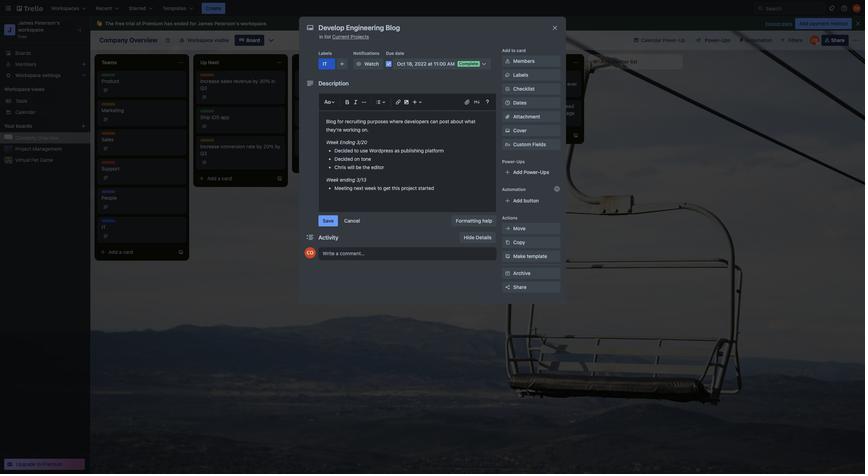 Task type: vqa. For each thing, say whether or not it's contained in the screenshot.
right "Projects"
no



Task type: describe. For each thing, give the bounding box(es) containing it.
Mark due date as complete checkbox
[[386, 61, 392, 67]]

2022 for mar 20, 2022
[[422, 88, 432, 93]]

customize views image
[[268, 37, 275, 44]]

0 vertical spatial premium
[[142, 21, 163, 26]]

0 vertical spatial christina overa (christinaovera) image
[[810, 35, 819, 45]]

sm image for make template
[[504, 253, 511, 260]]

sales link
[[102, 136, 182, 143]]

recruiting
[[345, 119, 366, 124]]

in inside 'sales increase sales revenue by 30% in q3'
[[271, 78, 275, 84]]

20, for mar
[[415, 88, 421, 93]]

card up custom
[[518, 132, 528, 138]]

description
[[319, 80, 349, 87]]

link image
[[394, 98, 402, 106]]

bold ⌘b image
[[343, 98, 352, 106]]

details
[[476, 235, 492, 241]]

nov 24, 2022
[[307, 146, 334, 151]]

color: purple, title: "people" element
[[102, 191, 115, 196]]

new
[[535, 110, 544, 116]]

visible
[[214, 37, 229, 43]]

marketing for social media campaign
[[398, 103, 418, 108]]

image image
[[402, 98, 411, 106]]

marketing inside product marketing brand guidelines
[[314, 103, 335, 108]]

social media campaign link
[[398, 107, 478, 114]]

explore plans button
[[765, 20, 793, 28]]

sm image for cover
[[504, 127, 511, 134]]

save button
[[319, 216, 338, 227]]

card for increase sales revenue by 30% in q3
[[222, 176, 232, 182]]

color: orange, title: "sales" element for sales
[[102, 132, 115, 137]]

2 people from the top
[[102, 195, 117, 201]]

ups inside button
[[721, 37, 730, 43]]

color: blue, title: "it" element for develop
[[299, 74, 313, 79]]

more formatting image
[[360, 98, 368, 106]]

virtual pet game
[[15, 157, 53, 163]]

add a card button for increase conversion rate by 20% by q3
[[196, 173, 274, 184]]

week
[[365, 185, 376, 191]]

add power-ups
[[513, 169, 549, 175]]

bravo for customer
[[497, 74, 509, 80]]

workspace navigation collapse icon image
[[76, 25, 86, 35]]

in inside bravo to tom for answering the most customer support emails ever received in one day!
[[517, 88, 521, 94]]

Main content area, start typing to enter text. text field
[[326, 118, 489, 205]]

increase for increase conversion rate by 20% by q3
[[200, 144, 219, 150]]

power- inside button
[[705, 37, 721, 43]]

current projects link
[[332, 34, 369, 40]]

company overview link
[[15, 135, 86, 142]]

pet
[[31, 157, 39, 163]]

attachment button
[[502, 111, 561, 122]]

color: yellow, title: "marketing" element for social media campaign
[[398, 103, 418, 108]]

18, for oct 18, 2022
[[316, 88, 321, 93]]

marketing for analytics data
[[299, 132, 319, 137]]

editor
[[371, 164, 384, 170]]

sm image for move
[[504, 225, 511, 232]]

up
[[679, 37, 685, 43]]

in list current projects
[[319, 34, 369, 40]]

sales increase sales revenue by 30% in q3
[[200, 74, 275, 91]]

developers
[[404, 119, 429, 124]]

0 horizontal spatial members link
[[0, 59, 90, 70]]

landing
[[546, 110, 562, 116]]

data
[[321, 137, 331, 143]]

blog inside blog for recruiting purposes where developers can post about what they're working on.
[[326, 119, 336, 124]]

1 vertical spatial premium
[[43, 462, 62, 468]]

1 vertical spatial color: green, title: "product" element
[[299, 103, 315, 108]]

mar for mar 20, 2022
[[406, 88, 414, 93]]

most
[[497, 81, 508, 87]]

increase for increase sales revenue by 30% in q3
[[200, 78, 219, 84]]

0 horizontal spatial automation
[[502, 187, 526, 192]]

answering
[[535, 74, 558, 80]]

increase sales revenue by 30% in q3 link
[[200, 78, 281, 92]]

product for ship ios app
[[200, 110, 216, 115]]

1 vertical spatial share
[[513, 284, 527, 290]]

management
[[33, 146, 62, 152]]

boards
[[15, 50, 31, 56]]

people people
[[102, 191, 117, 201]]

open information menu image
[[841, 5, 848, 12]]

it it
[[102, 220, 106, 230]]

text styles image
[[323, 98, 332, 106]]

project management
[[15, 146, 62, 152]]

color: green, title: "product" element for ship ios app
[[200, 110, 216, 115]]

2022 for aug 20, 2022
[[422, 146, 433, 151]]

sales sales
[[102, 132, 114, 143]]

bravo to tom for answering the most customer support emails ever received in one day!
[[497, 74, 577, 94]]

0 horizontal spatial share button
[[502, 282, 561, 293]]

project
[[15, 146, 31, 152]]

to inside week ending 3/20 decided to use wordpress as publishing platform decided on tone chris will be the editor
[[354, 148, 359, 154]]

sm image for labels
[[504, 72, 511, 79]]

calendar for calendar
[[15, 109, 35, 115]]

for right ended
[[190, 21, 196, 26]]

0
[[454, 88, 457, 93]]

0 vertical spatial color: blue, title: "it" element
[[319, 58, 335, 70]]

card for product
[[123, 249, 133, 255]]

2 horizontal spatial create from template… image
[[573, 133, 579, 138]]

Oct 18, 2022 checkbox
[[299, 86, 335, 95]]

on.
[[362, 127, 369, 133]]

the up landing
[[556, 103, 563, 109]]

0 vertical spatial workspace
[[241, 21, 266, 26]]

it link
[[102, 224, 182, 231]]

product for product
[[102, 74, 118, 79]]

q3 for increase conversion rate by 20% by q3
[[200, 151, 207, 156]]

sales
[[221, 78, 232, 84]]

1 horizontal spatial share
[[831, 37, 845, 43]]

oct for oct 17, 2022
[[307, 117, 315, 122]]

custom fields button
[[502, 141, 561, 148]]

increase conversion rate by 20% by q3 link
[[200, 143, 281, 157]]

2022 for nov 24, 2022
[[324, 146, 334, 151]]

1 decided from the top
[[335, 148, 353, 154]]

add another list
[[601, 59, 637, 65]]

sm image for archive
[[504, 270, 511, 277]]

custom
[[513, 142, 531, 147]]

they're
[[326, 127, 342, 133]]

marketing for marketing
[[102, 103, 122, 108]]

23,
[[415, 117, 421, 122]]

marketing social media campaign
[[398, 103, 450, 113]]

what
[[465, 119, 475, 124]]

social
[[398, 107, 411, 113]]

week for meeting
[[326, 177, 339, 183]]

power-ups inside button
[[705, 37, 730, 43]]

a for increase conversion rate by 20% by q3
[[218, 176, 220, 182]]

0 horizontal spatial members
[[15, 61, 36, 67]]

overview inside "link"
[[38, 135, 59, 141]]

add board image
[[81, 123, 86, 129]]

finishing
[[506, 110, 525, 116]]

automation button
[[736, 35, 776, 46]]

to for lauren
[[511, 103, 515, 109]]

your boards with 3 items element
[[4, 122, 70, 130]]

0 notifications image
[[828, 4, 836, 13]]

oct for oct 18, 2022 at 11:00 am
[[397, 61, 405, 67]]

your boards
[[4, 123, 32, 129]]

card up tom
[[517, 48, 526, 53]]

nov
[[307, 146, 315, 151]]

sales for sales
[[102, 132, 112, 137]]

calendar power-up
[[641, 37, 685, 43]]

2022 for mar 23, 2022
[[422, 117, 432, 122]]

cover link
[[502, 125, 561, 136]]

chris
[[335, 164, 346, 170]]

open help dialog image
[[483, 98, 492, 106]]

board
[[246, 37, 260, 43]]

2022 for oct 18, 2022 at 11:00 am
[[415, 61, 427, 67]]

free
[[18, 34, 27, 39]]

1 horizontal spatial share button
[[822, 35, 849, 46]]

of
[[136, 21, 141, 26]]

color: yellow, title: "marketing" element for marketing
[[102, 103, 122, 108]]

at
[[428, 61, 432, 67]]

aug
[[406, 146, 414, 151]]

Nov 24, 2022 checkbox
[[299, 145, 336, 153]]

plans
[[782, 21, 793, 26]]

calendar link
[[15, 109, 86, 116]]

watch button
[[353, 58, 383, 70]]

workspace for workspace visible
[[187, 37, 213, 43]]

oct 18, 2022
[[307, 88, 333, 93]]

boards
[[16, 123, 32, 129]]

3/13
[[356, 177, 366, 183]]

sales up the 'color: red, title: "support"' "element" at the left top
[[102, 137, 114, 143]]

create button
[[202, 3, 225, 14]]

18, for oct 18, 2022 at 11:00 am
[[407, 61, 413, 67]]

/
[[457, 88, 458, 93]]

add button button
[[502, 195, 561, 207]]

media
[[413, 107, 426, 113]]

add payment method
[[800, 21, 848, 26]]

0 horizontal spatial ups
[[517, 159, 525, 164]]

calendar for calendar power-up
[[641, 37, 661, 43]]

can
[[430, 119, 438, 124]]

add a card up custom
[[504, 132, 528, 138]]

date
[[395, 51, 404, 56]]

analytics data link
[[299, 136, 380, 143]]

archive link
[[502, 268, 561, 279]]

upgrade
[[16, 462, 35, 468]]

oct 18, 2022 at 11:00 am
[[397, 61, 455, 67]]

a for analytics data
[[316, 162, 319, 168]]

workspace for workspace views
[[4, 86, 30, 92]]

marketing marketing
[[102, 103, 124, 113]]

list inside button
[[630, 59, 637, 65]]

for inside the bravo to lauren for taking the lead and finishing the new landing page design!
[[533, 103, 539, 109]]

20, for aug
[[415, 146, 421, 151]]

sm image for members
[[504, 58, 511, 65]]



Task type: locate. For each thing, give the bounding box(es) containing it.
sm image left "make"
[[504, 253, 511, 260]]

bravo inside bravo to tom for answering the most customer support emails ever received in one day!
[[497, 74, 509, 80]]

1 vertical spatial sm image
[[504, 239, 511, 246]]

started
[[418, 185, 434, 191]]

company down the
[[99, 37, 128, 44]]

color: blue, title: "it" element for it
[[102, 220, 115, 225]]

workspace
[[187, 37, 213, 43], [4, 86, 30, 92]]

search image
[[758, 6, 764, 11]]

ship
[[200, 114, 210, 120]]

people link
[[102, 195, 182, 202]]

2022 inside oct 17, 2022 option
[[322, 117, 332, 122]]

week inside week ending 3/13 meeting next week to get this project started
[[326, 177, 339, 183]]

people down support support
[[102, 191, 115, 196]]

workspace up free
[[18, 27, 43, 33]]

post
[[439, 119, 449, 124]]

20, inside checkbox
[[415, 146, 421, 151]]

bravo to lauren for taking the lead and finishing the new landing page design! link
[[497, 103, 577, 124]]

marketing inside marketing increase conversion rate by 20% by q3
[[200, 139, 220, 144]]

1 horizontal spatial labels
[[513, 72, 528, 78]]

ups up add power-ups
[[517, 159, 525, 164]]

labels link
[[502, 70, 561, 81]]

2 sm image from the top
[[504, 239, 511, 246]]

1 horizontal spatial automation
[[746, 37, 772, 43]]

18, down develop
[[316, 88, 321, 93]]

2 q3 from the top
[[200, 151, 207, 156]]

color: orange, title: "sales" element for increase
[[200, 74, 214, 79]]

2 vertical spatial color: blue, title: "it" element
[[102, 220, 115, 225]]

2 20, from the top
[[415, 146, 421, 151]]

labels inside "link"
[[513, 72, 528, 78]]

members link down boards
[[0, 59, 90, 70]]

1 week from the top
[[326, 139, 339, 145]]

sm image down design!
[[504, 127, 511, 134]]

Oct 17, 2022 checkbox
[[299, 115, 334, 124]]

0 horizontal spatial workspace
[[18, 27, 43, 33]]

labels up customer
[[513, 72, 528, 78]]

1 horizontal spatial company overview
[[99, 37, 157, 44]]

0 vertical spatial sm image
[[504, 86, 511, 92]]

bravo for and
[[497, 103, 509, 109]]

2 vertical spatial in
[[517, 88, 521, 94]]

calendar down table
[[15, 109, 35, 115]]

None text field
[[315, 22, 545, 34]]

create from template… image
[[376, 162, 381, 168]]

people up "it it"
[[102, 195, 117, 201]]

ups
[[721, 37, 730, 43], [517, 159, 525, 164], [540, 169, 549, 175]]

Mar 23, 2022 checkbox
[[398, 115, 435, 124]]

add a card button up custom fields on the right top of the page
[[492, 130, 570, 141]]

blog inside it develop engineering blog
[[347, 78, 357, 84]]

product product
[[102, 74, 119, 84]]

18,
[[407, 61, 413, 67], [316, 88, 321, 93]]

add a card for analytics data
[[306, 162, 331, 168]]

mar 20, 2022
[[406, 88, 432, 93]]

color: orange, title: "sales" element
[[200, 74, 214, 79], [102, 132, 115, 137]]

1 horizontal spatial calendar
[[641, 37, 661, 43]]

sm image inside archive link
[[504, 270, 511, 277]]

the right be
[[363, 164, 370, 170]]

1 vertical spatial workspace
[[4, 86, 30, 92]]

it inside it develop engineering blog
[[299, 74, 303, 79]]

show menu image
[[852, 37, 859, 44]]

0 vertical spatial share
[[831, 37, 845, 43]]

week ending 3/20 decided to use wordpress as publishing platform decided on tone chris will be the editor
[[326, 139, 444, 170]]

product ship ios app
[[200, 110, 229, 120]]

1 horizontal spatial premium
[[142, 21, 163, 26]]

2022 down description
[[323, 88, 333, 93]]

am
[[447, 61, 455, 67]]

2 bravo from the top
[[497, 103, 509, 109]]

0 horizontal spatial workspace
[[4, 86, 30, 92]]

sales left sales
[[200, 74, 211, 79]]

Aug 20, 2022 checkbox
[[398, 145, 435, 153]]

bravo up "most"
[[497, 74, 509, 80]]

add a card for increase conversion rate by 20% by q3
[[207, 176, 232, 182]]

week ending 3/13 meeting next week to get this project started
[[326, 177, 434, 191]]

banner
[[90, 17, 865, 31]]

brand guidelines link
[[299, 107, 380, 114]]

marketing increase conversion rate by 20% by q3
[[200, 139, 280, 156]]

to up labels "link" on the top of the page
[[511, 48, 516, 53]]

support inside bravo to tom for answering the most customer support emails ever received in one day!
[[532, 81, 550, 87]]

0 horizontal spatial calendar
[[15, 109, 35, 115]]

0 horizontal spatial company overview
[[15, 135, 59, 141]]

be
[[356, 164, 361, 170]]

0 horizontal spatial labels
[[319, 51, 332, 56]]

peterson's up boards link
[[35, 20, 60, 26]]

it inside "it it"
[[102, 220, 105, 225]]

formatting
[[456, 218, 481, 224]]

sm image inside make template link
[[504, 253, 511, 260]]

it develop engineering blog
[[299, 74, 357, 84]]

list left current
[[324, 34, 331, 40]]

virtual
[[15, 157, 30, 163]]

1 horizontal spatial members link
[[502, 56, 561, 67]]

product inside product marketing brand guidelines
[[299, 103, 315, 108]]

1 horizontal spatial color: blue, title: "it" element
[[299, 74, 313, 79]]

2022 right "17,"
[[322, 117, 332, 122]]

projects
[[351, 34, 369, 40]]

custom fields
[[513, 142, 546, 147]]

fields
[[532, 142, 546, 147]]

2 horizontal spatial in
[[517, 88, 521, 94]]

develop
[[299, 78, 317, 84]]

increase inside 'sales increase sales revenue by 30% in q3'
[[200, 78, 219, 84]]

a for sales
[[119, 249, 122, 255]]

color: green, title: "product" element up marketing marketing
[[102, 74, 118, 79]]

1 horizontal spatial color: orange, title: "sales" element
[[200, 74, 214, 79]]

sm image left watch
[[355, 61, 362, 67]]

1 horizontal spatial james
[[198, 21, 213, 26]]

peterson's up visible
[[214, 21, 239, 26]]

to left tom
[[511, 74, 515, 80]]

q3 inside 'sales increase sales revenue by 30% in q3'
[[200, 85, 207, 91]]

2022 inside mar 23, 2022 checkbox
[[422, 117, 432, 122]]

add a card button down it link
[[97, 247, 175, 258]]

sm image down add to card
[[504, 58, 511, 65]]

0 vertical spatial overview
[[129, 37, 157, 44]]

18, inside option
[[316, 88, 321, 93]]

table link
[[15, 98, 86, 105]]

2 vertical spatial ups
[[540, 169, 549, 175]]

support up color: purple, title: "people" element
[[102, 166, 120, 172]]

20, right aug
[[415, 146, 421, 151]]

company up project
[[15, 135, 37, 141]]

to inside bravo to tom for answering the most customer support emails ever received in one day!
[[511, 74, 515, 80]]

j
[[8, 26, 12, 34]]

to for tom
[[511, 74, 515, 80]]

to right upgrade
[[37, 462, 41, 468]]

Board name text field
[[96, 35, 161, 46]]

star or unstar board image
[[165, 38, 171, 43]]

to for premium
[[37, 462, 41, 468]]

increase inside marketing increase conversion rate by 20% by q3
[[200, 144, 219, 150]]

card for develop engineering blog
[[320, 162, 331, 168]]

in down customer
[[517, 88, 521, 94]]

hide details
[[464, 235, 492, 241]]

2022 for oct 17, 2022
[[322, 117, 332, 122]]

share down archive
[[513, 284, 527, 290]]

sm image
[[504, 58, 511, 65], [355, 61, 362, 67], [504, 72, 511, 79], [504, 127, 511, 134], [504, 225, 511, 232], [504, 253, 511, 260]]

1 vertical spatial calendar
[[15, 109, 35, 115]]

wordpress
[[369, 148, 393, 154]]

q3 for increase sales revenue by 30% in q3
[[200, 85, 207, 91]]

formatting help
[[456, 218, 492, 224]]

0 vertical spatial decided
[[335, 148, 353, 154]]

3/20
[[357, 139, 367, 145]]

ended
[[174, 21, 189, 26]]

create from template… image for sales
[[178, 250, 184, 255]]

marketing analytics data
[[299, 132, 331, 143]]

attach and insert link image
[[464, 99, 471, 106]]

add a card button up ending
[[295, 159, 373, 170]]

2 horizontal spatial color: blue, title: "it" element
[[319, 58, 335, 70]]

1 vertical spatial automation
[[502, 187, 526, 192]]

0 horizontal spatial james
[[18, 20, 33, 26]]

guidelines
[[314, 107, 337, 113]]

2 horizontal spatial color: green, title: "product" element
[[299, 103, 315, 108]]

overview down of
[[129, 37, 157, 44]]

0 vertical spatial 18,
[[407, 61, 413, 67]]

premium right upgrade
[[43, 462, 62, 468]]

james inside james peterson's workspace free
[[18, 20, 33, 26]]

1 sm image from the top
[[504, 86, 511, 92]]

oct for oct 18, 2022
[[307, 88, 315, 93]]

marketing inside marketing marketing
[[102, 103, 122, 108]]

1 horizontal spatial color: green, title: "product" element
[[200, 110, 216, 115]]

banner containing 👋
[[90, 17, 865, 31]]

week down "they're"
[[326, 139, 339, 145]]

james up workspace visible "button"
[[198, 21, 213, 26]]

blog for recruiting purposes where developers can post about what they're working on.
[[326, 119, 477, 133]]

1 mar from the top
[[406, 88, 414, 93]]

workspace up the board
[[241, 21, 266, 26]]

color: red, title: "support" element
[[102, 161, 118, 167]]

to up finishing
[[511, 103, 515, 109]]

bravo up and
[[497, 103, 509, 109]]

add a card button for analytics data
[[295, 159, 373, 170]]

card
[[517, 48, 526, 53], [518, 132, 528, 138], [320, 162, 331, 168], [222, 176, 232, 182], [123, 249, 133, 255]]

2 decided from the top
[[335, 156, 353, 162]]

it for it develop engineering blog
[[299, 74, 303, 79]]

sm image inside members link
[[504, 58, 511, 65]]

1 vertical spatial mar
[[406, 117, 414, 122]]

project
[[401, 185, 417, 191]]

labels down in list current projects
[[319, 51, 332, 56]]

1 people from the top
[[102, 191, 115, 196]]

0 horizontal spatial overview
[[38, 135, 59, 141]]

by for 20%
[[257, 144, 262, 150]]

by inside 'sales increase sales revenue by 30% in q3'
[[253, 78, 258, 84]]

by right 20%
[[275, 144, 280, 150]]

workspace inside james peterson's workspace free
[[18, 27, 43, 33]]

list right another
[[630, 59, 637, 65]]

company overview inside "link"
[[15, 135, 59, 141]]

christina overa (christinaovera) image
[[853, 4, 861, 13]]

1 vertical spatial christina overa (christinaovera) image
[[305, 248, 316, 259]]

2022 inside aug 20, 2022 checkbox
[[422, 146, 433, 151]]

0 vertical spatial in
[[319, 34, 323, 40]]

0 vertical spatial bravo
[[497, 74, 509, 80]]

for right tom
[[527, 74, 534, 80]]

1 horizontal spatial workspace
[[187, 37, 213, 43]]

1 vertical spatial company
[[15, 135, 37, 141]]

members down add to card
[[513, 58, 535, 64]]

3 sm image from the top
[[504, 270, 511, 277]]

color: blue, title: "it" element up it develop engineering blog
[[319, 58, 335, 70]]

calendar up add another list button in the right of the page
[[641, 37, 661, 43]]

workspace inside "button"
[[187, 37, 213, 43]]

1 vertical spatial q3
[[200, 151, 207, 156]]

decided
[[335, 148, 353, 154], [335, 156, 353, 162]]

card down it link
[[123, 249, 133, 255]]

company overview up project management
[[15, 135, 59, 141]]

oct 17, 2022
[[307, 117, 332, 122]]

color: blue, title: "it" element up oct 18, 2022 option
[[299, 74, 313, 79]]

emails
[[552, 81, 566, 87]]

add a card button for sales
[[97, 247, 175, 258]]

0 horizontal spatial blog
[[326, 119, 336, 124]]

sales for increase
[[200, 74, 211, 79]]

increase left the conversion
[[200, 144, 219, 150]]

another
[[611, 59, 629, 65]]

cancel button
[[340, 216, 364, 227]]

1 horizontal spatial members
[[513, 58, 535, 64]]

1 horizontal spatial peterson's
[[214, 21, 239, 26]]

members link
[[502, 56, 561, 67], [0, 59, 90, 70]]

week inside week ending 3/20 decided to use wordpress as publishing platform decided on tone chris will be the editor
[[326, 139, 339, 145]]

publishing
[[401, 148, 424, 154]]

for inside blog for recruiting purposes where developers can post about what they're working on.
[[337, 119, 344, 124]]

1 horizontal spatial workspace
[[241, 21, 266, 26]]

0 horizontal spatial christina overa (christinaovera) image
[[305, 248, 316, 259]]

workspace visible button
[[175, 35, 233, 46]]

members link up labels "link" on the top of the page
[[502, 56, 561, 67]]

1 vertical spatial blog
[[326, 119, 336, 124]]

0 vertical spatial q3
[[200, 85, 207, 91]]

2 week from the top
[[326, 177, 339, 183]]

it for it
[[323, 61, 327, 67]]

product inside 'product product'
[[102, 74, 118, 79]]

the inside week ending 3/20 decided to use wordpress as publishing platform decided on tone chris will be the editor
[[363, 164, 370, 170]]

support link
[[102, 166, 182, 172]]

week for decided
[[326, 139, 339, 145]]

by left 30%
[[253, 78, 258, 84]]

mar up editor toolbar toolbar
[[406, 88, 414, 93]]

2022 left at on the left top
[[415, 61, 427, 67]]

sm image for copy
[[504, 239, 511, 246]]

design!
[[497, 117, 513, 123]]

rate
[[246, 144, 255, 150]]

oct down 'date'
[[397, 61, 405, 67]]

0 vertical spatial increase
[[200, 78, 219, 84]]

create from template… image
[[573, 133, 579, 138], [277, 176, 282, 182], [178, 250, 184, 255]]

formatting help link
[[452, 216, 497, 227]]

0 vertical spatial color: green, title: "product" element
[[102, 74, 118, 79]]

lists image
[[374, 98, 383, 106]]

add a card down nov 24, 2022 "checkbox"
[[306, 162, 331, 168]]

support inside support support
[[102, 161, 118, 167]]

support down sales sales on the top of page
[[102, 161, 118, 167]]

sales inside 'sales increase sales revenue by 30% in q3'
[[200, 74, 211, 79]]

to inside upgrade to premium link
[[37, 462, 41, 468]]

Write a comment text field
[[319, 248, 497, 260]]

add a card for sales
[[108, 249, 133, 255]]

by for 30%
[[253, 78, 258, 84]]

1 vertical spatial list
[[630, 59, 637, 65]]

bravo
[[497, 74, 509, 80], [497, 103, 509, 109]]

sm image down actions
[[504, 225, 511, 232]]

0 vertical spatial calendar
[[641, 37, 661, 43]]

for up the new
[[533, 103, 539, 109]]

blog up "they're"
[[326, 119, 336, 124]]

2022 right 24,
[[324, 146, 334, 151]]

share button down the method
[[822, 35, 849, 46]]

one
[[522, 88, 531, 94]]

automation down explore
[[746, 37, 772, 43]]

in right 30%
[[271, 78, 275, 84]]

payment
[[810, 21, 829, 26]]

ups left automation button on the top
[[721, 37, 730, 43]]

0 vertical spatial power-ups
[[705, 37, 730, 43]]

1 vertical spatial company overview
[[15, 135, 59, 141]]

sm image inside move "link"
[[504, 225, 511, 232]]

color: orange, title: "sales" element left sales
[[200, 74, 214, 79]]

2 vertical spatial oct
[[307, 117, 315, 122]]

by right the 'rate'
[[257, 144, 262, 150]]

analytics
[[299, 137, 320, 143]]

1 horizontal spatial overview
[[129, 37, 157, 44]]

color: green, title: "product" element left app
[[200, 110, 216, 115]]

peterson's inside james peterson's workspace free
[[35, 20, 60, 26]]

filters button
[[778, 35, 805, 46]]

mar for mar 23, 2022
[[406, 117, 414, 122]]

color: blue, title: "it" element
[[319, 58, 335, 70], [299, 74, 313, 79], [102, 220, 115, 225]]

color: yellow, title: "marketing" element
[[102, 103, 122, 108], [314, 103, 335, 108], [398, 103, 418, 108], [299, 132, 319, 137], [200, 139, 220, 144]]

template
[[527, 253, 547, 259]]

people inside people people
[[102, 191, 115, 196]]

in left current
[[319, 34, 323, 40]]

1 horizontal spatial blog
[[347, 78, 357, 84]]

1 20, from the top
[[415, 88, 421, 93]]

your
[[4, 123, 15, 129]]

0 horizontal spatial company
[[15, 135, 37, 141]]

to for card
[[511, 48, 516, 53]]

premium right of
[[142, 21, 163, 26]]

company inside text box
[[99, 37, 128, 44]]

sm image for checklist
[[504, 86, 511, 92]]

increase left sales
[[200, 78, 219, 84]]

0 horizontal spatial create from template… image
[[178, 250, 184, 255]]

marketing inside the marketing analytics data
[[299, 132, 319, 137]]

color: green, title: "product" element for product
[[102, 74, 118, 79]]

automation inside button
[[746, 37, 772, 43]]

1 vertical spatial overview
[[38, 135, 59, 141]]

2 vertical spatial sm image
[[504, 270, 511, 277]]

sm image for watch
[[355, 61, 362, 67]]

Search field
[[764, 3, 824, 14]]

calendar power-up link
[[630, 35, 689, 46]]

christina overa (christinaovera) image
[[810, 35, 819, 45], [305, 248, 316, 259]]

1 vertical spatial week
[[326, 177, 339, 183]]

sales inside sales sales
[[102, 132, 112, 137]]

engineering
[[319, 78, 345, 84]]

color: green, title: "product" element
[[102, 74, 118, 79], [299, 103, 315, 108], [200, 110, 216, 115]]

the inside bravo to tom for answering the most customer support emails ever received in one day!
[[559, 74, 566, 80]]

sales down marketing marketing
[[102, 132, 112, 137]]

oct inside oct 17, 2022 option
[[307, 117, 315, 122]]

the up the emails
[[559, 74, 566, 80]]

marketing for increase conversion rate by 20% by q3
[[200, 139, 220, 144]]

oct left "17,"
[[307, 117, 315, 122]]

1 vertical spatial color: blue, title: "it" element
[[299, 74, 313, 79]]

filters
[[788, 37, 802, 43]]

free
[[115, 21, 125, 26]]

for inside bravo to tom for answering the most customer support emails ever received in one day!
[[527, 74, 534, 80]]

lead
[[564, 103, 574, 109]]

james up free
[[18, 20, 33, 26]]

sm image inside cover link
[[504, 127, 511, 134]]

0 vertical spatial company overview
[[99, 37, 157, 44]]

share down the method
[[831, 37, 845, 43]]

purposes
[[367, 119, 388, 124]]

color: orange, title: "sales" element down marketing marketing
[[102, 132, 115, 137]]

editor toolbar toolbar
[[322, 97, 493, 108]]

0 vertical spatial automation
[[746, 37, 772, 43]]

page
[[563, 110, 575, 116]]

2 vertical spatial color: green, title: "product" element
[[200, 110, 216, 115]]

1 horizontal spatial power-ups
[[705, 37, 730, 43]]

0 vertical spatial list
[[324, 34, 331, 40]]

app
[[221, 114, 229, 120]]

due
[[386, 51, 394, 56]]

peterson's
[[35, 20, 60, 26], [214, 21, 239, 26]]

30%
[[259, 78, 270, 84]]

2022 inside mar 20, 2022 option
[[422, 88, 432, 93]]

sm image inside the copy link
[[504, 239, 511, 246]]

0 vertical spatial workspace
[[187, 37, 213, 43]]

1 vertical spatial power-ups
[[502, 159, 525, 164]]

1 horizontal spatial 18,
[[407, 61, 413, 67]]

sm image inside checklist link
[[504, 86, 511, 92]]

q3 inside marketing increase conversion rate by 20% by q3
[[200, 151, 207, 156]]

1 vertical spatial oct
[[307, 88, 315, 93]]

0 horizontal spatial share
[[513, 284, 527, 290]]

button
[[524, 198, 539, 204]]

0 vertical spatial ups
[[721, 37, 730, 43]]

power-ups button
[[691, 35, 735, 46]]

to inside the bravo to lauren for taking the lead and finishing the new landing page design!
[[511, 103, 515, 109]]

card left chris at top left
[[320, 162, 331, 168]]

2022 for oct 18, 2022
[[323, 88, 333, 93]]

add a card down it link
[[108, 249, 133, 255]]

the down lauren
[[527, 110, 534, 116]]

mar inside option
[[406, 88, 414, 93]]

0 vertical spatial company
[[99, 37, 128, 44]]

oct inside oct 18, 2022 option
[[307, 88, 315, 93]]

Mar 20, 2022 checkbox
[[398, 86, 435, 95]]

blog
[[347, 78, 357, 84], [326, 119, 336, 124]]

0 vertical spatial blog
[[347, 78, 357, 84]]

1 vertical spatial 18,
[[316, 88, 321, 93]]

20, inside option
[[415, 88, 421, 93]]

brand
[[299, 107, 312, 113]]

0 vertical spatial mar
[[406, 88, 414, 93]]

to inside week ending 3/13 meeting next week to get this project started
[[378, 185, 382, 191]]

cancel
[[344, 218, 360, 224]]

1 horizontal spatial ups
[[540, 169, 549, 175]]

product for brand guidelines
[[299, 103, 315, 108]]

to left get
[[378, 185, 382, 191]]

product inside product ship ios app
[[200, 110, 216, 115]]

color: yellow, title: "marketing" element for analytics data
[[299, 132, 319, 137]]

sm image inside watch button
[[355, 61, 362, 67]]

0 vertical spatial labels
[[319, 51, 332, 56]]

ups down fields
[[540, 169, 549, 175]]

workspace views
[[4, 86, 45, 92]]

1 q3 from the top
[[200, 85, 207, 91]]

to left use
[[354, 148, 359, 154]]

0 horizontal spatial color: green, title: "product" element
[[102, 74, 118, 79]]

1 bravo from the top
[[497, 74, 509, 80]]

company inside "link"
[[15, 135, 37, 141]]

italic ⌘i image
[[352, 98, 360, 106]]

labels
[[319, 51, 332, 56], [513, 72, 528, 78]]

marketing inside marketing social media campaign
[[398, 103, 418, 108]]

20, up editor toolbar toolbar
[[415, 88, 421, 93]]

use
[[360, 148, 368, 154]]

0 vertical spatial share button
[[822, 35, 849, 46]]

0 vertical spatial week
[[326, 139, 339, 145]]

mar left 23,
[[406, 117, 414, 122]]

card down increase conversion rate by 20% by q3 link
[[222, 176, 232, 182]]

1 vertical spatial in
[[271, 78, 275, 84]]

members
[[513, 58, 535, 64], [15, 61, 36, 67]]

overview inside text box
[[129, 37, 157, 44]]

sm image inside labels "link"
[[504, 72, 511, 79]]

1 horizontal spatial list
[[630, 59, 637, 65]]

method
[[831, 21, 848, 26]]

2022 right 23,
[[422, 117, 432, 122]]

decided up chris at top left
[[335, 156, 353, 162]]

bravo inside the bravo to lauren for taking the lead and finishing the new landing page design!
[[497, 103, 509, 109]]

0 horizontal spatial list
[[324, 34, 331, 40]]

1 horizontal spatial create from template… image
[[277, 176, 282, 182]]

for up "they're"
[[337, 119, 344, 124]]

company overview inside text box
[[99, 37, 157, 44]]

workspace up table
[[4, 86, 30, 92]]

0 / 5
[[454, 88, 460, 93]]

sm image left checklist
[[504, 86, 511, 92]]

2022 inside oct 18, 2022 option
[[323, 88, 333, 93]]

aug 20, 2022
[[406, 146, 433, 151]]

mark due date as complete image
[[386, 61, 392, 67]]

day!
[[532, 88, 541, 94]]

decided down ending
[[335, 148, 353, 154]]

mar
[[406, 88, 414, 93], [406, 117, 414, 122]]

sm image
[[504, 86, 511, 92], [504, 239, 511, 246], [504, 270, 511, 277]]

increase
[[200, 78, 219, 84], [200, 144, 219, 150]]

game
[[40, 157, 53, 163]]

share button down archive link
[[502, 282, 561, 293]]

2022 inside nov 24, 2022 "checkbox"
[[324, 146, 334, 151]]

24,
[[316, 146, 323, 151]]

0 horizontal spatial 18,
[[316, 88, 321, 93]]

blog right engineering
[[347, 78, 357, 84]]

wave image
[[96, 21, 102, 27]]

view markdown image
[[474, 99, 481, 106]]

1 increase from the top
[[200, 78, 219, 84]]

primary element
[[0, 0, 865, 17]]

it for it it
[[102, 220, 105, 225]]

mar inside checkbox
[[406, 117, 414, 122]]

2 vertical spatial create from template… image
[[178, 250, 184, 255]]

2 increase from the top
[[200, 144, 219, 150]]

color: blue, title: "it" element down people people
[[102, 220, 115, 225]]

create from template… image for increase conversion rate by 20% by q3
[[277, 176, 282, 182]]

0 vertical spatial color: orange, title: "sales" element
[[200, 74, 214, 79]]

2 mar from the top
[[406, 117, 414, 122]]

boards link
[[0, 48, 90, 59]]

1 vertical spatial increase
[[200, 144, 219, 150]]

color: yellow, title: "marketing" element for increase conversion rate by 20% by q3
[[200, 139, 220, 144]]



